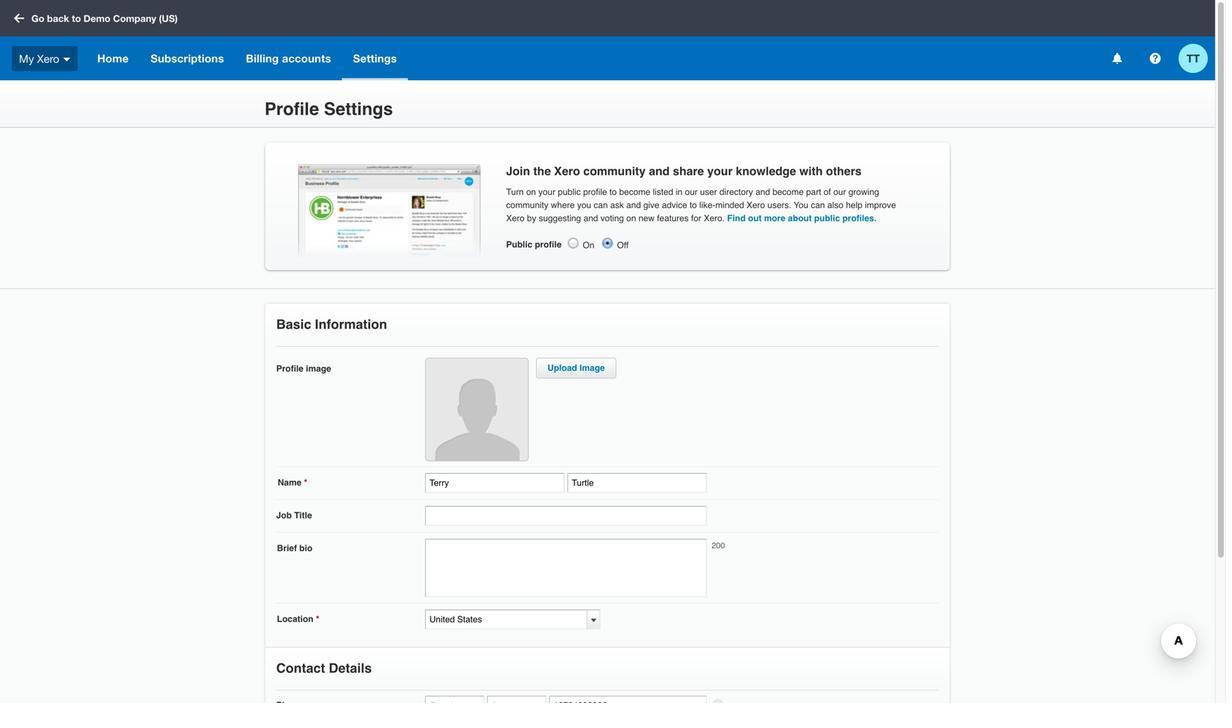 Task type: describe. For each thing, give the bounding box(es) containing it.
you
[[794, 200, 809, 210]]

Name text field
[[425, 473, 565, 493]]

share
[[673, 164, 704, 178]]

profile inside turn on your public profile to become listed in our user directory and become part of our growing community where you can ask and give advice to like-minded xero users. you can also help improve xero by suggesting and voting on new features for xero.
[[583, 187, 607, 197]]

contact details
[[276, 661, 372, 676]]

xero.
[[704, 213, 725, 223]]

0 vertical spatial community
[[584, 164, 646, 178]]

1 can from the left
[[594, 200, 608, 210]]

1 horizontal spatial to
[[610, 187, 617, 197]]

svg image inside go back to demo company (us) link
[[14, 14, 24, 23]]

out
[[748, 213, 762, 223]]

public profile
[[506, 239, 562, 250]]

(us)
[[159, 13, 178, 24]]

improve
[[865, 200, 896, 210]]

your inside turn on your public profile to become listed in our user directory and become part of our growing community where you can ask and give advice to like-minded xero users. you can also help improve xero by suggesting and voting on new features for xero.
[[539, 187, 556, 197]]

in
[[676, 187, 683, 197]]

bio
[[299, 543, 313, 553]]

the
[[534, 164, 551, 178]]

suggesting
[[539, 213, 581, 223]]

part
[[806, 187, 822, 197]]

my xero button
[[0, 37, 86, 80]]

2 our from the left
[[834, 187, 846, 197]]

Number text field
[[549, 696, 707, 703]]

profile image
[[276, 364, 331, 374]]

join the xero community and share your knowledge with others
[[506, 164, 862, 178]]

user
[[700, 187, 717, 197]]

company
[[113, 13, 156, 24]]

Off button
[[601, 236, 614, 250]]

features
[[657, 213, 689, 223]]

profiles.
[[843, 213, 877, 223]]

directory
[[720, 187, 753, 197]]

xero inside 'popup button'
[[37, 52, 59, 65]]

settings inside popup button
[[353, 52, 397, 65]]

on
[[583, 240, 595, 250]]

basic
[[276, 317, 311, 332]]

my
[[19, 52, 34, 65]]

and up "listed"
[[649, 164, 670, 178]]

go back to demo company (us) link
[[9, 5, 187, 31]]

details
[[329, 661, 372, 676]]

to inside go back to demo company (us) link
[[72, 13, 81, 24]]

On button
[[567, 236, 580, 250]]

Last text field
[[568, 473, 707, 493]]

1 vertical spatial on
[[627, 213, 636, 223]]

home link
[[86, 37, 140, 80]]

knowledge
[[736, 164, 796, 178]]

image
[[580, 363, 605, 373]]

voting
[[601, 213, 624, 223]]

go
[[31, 13, 44, 24]]

of
[[824, 187, 831, 197]]

1 become from the left
[[619, 187, 651, 197]]

settings button
[[342, 37, 408, 80]]

name
[[278, 477, 302, 488]]

Country text field
[[425, 696, 484, 703]]

about
[[788, 213, 812, 223]]

basic information
[[276, 317, 387, 332]]

brief
[[277, 543, 297, 553]]

advice
[[662, 200, 687, 210]]

Area text field
[[487, 696, 546, 703]]

0 horizontal spatial on
[[526, 187, 536, 197]]

tt button
[[1179, 37, 1216, 80]]

and right ask
[[627, 200, 641, 210]]

users.
[[768, 200, 792, 210]]

find out more about public profiles. link
[[727, 213, 877, 223]]

minded
[[716, 200, 744, 210]]

2 can from the left
[[811, 200, 825, 210]]

subscriptions link
[[140, 37, 235, 80]]

tt
[[1187, 52, 1200, 65]]

off
[[617, 240, 629, 250]]

for
[[691, 213, 702, 223]]

Location text field
[[425, 610, 587, 629]]



Task type: locate. For each thing, give the bounding box(es) containing it.
our right of
[[834, 187, 846, 197]]

profile settings
[[265, 99, 393, 119]]

profile down billing accounts
[[265, 99, 319, 119]]

1 horizontal spatial public
[[814, 213, 840, 223]]

others
[[826, 164, 862, 178]]

new
[[639, 213, 655, 223]]

1 horizontal spatial your
[[707, 164, 733, 178]]

find
[[727, 213, 746, 223]]

settings right accounts
[[353, 52, 397, 65]]

2 horizontal spatial to
[[690, 200, 697, 210]]

accounts
[[282, 52, 331, 65]]

svg image
[[14, 14, 24, 23], [63, 57, 70, 61]]

can
[[594, 200, 608, 210], [811, 200, 825, 210]]

banner
[[0, 0, 1216, 80]]

svg image right my xero
[[63, 57, 70, 61]]

billing
[[246, 52, 279, 65]]

2 vertical spatial to
[[690, 200, 697, 210]]

1 horizontal spatial svg image
[[63, 57, 70, 61]]

to
[[72, 13, 81, 24], [610, 187, 617, 197], [690, 200, 697, 210]]

to up for
[[690, 200, 697, 210]]

also
[[828, 200, 844, 210]]

public up where
[[558, 187, 581, 197]]

0 horizontal spatial our
[[685, 187, 698, 197]]

settings down settings popup button
[[324, 99, 393, 119]]

xero up the out
[[747, 200, 765, 210]]

profile up you
[[583, 187, 607, 197]]

1 vertical spatial profile
[[535, 239, 562, 250]]

1 vertical spatial settings
[[324, 99, 393, 119]]

my xero
[[19, 52, 59, 65]]

0 horizontal spatial your
[[539, 187, 556, 197]]

0 vertical spatial on
[[526, 187, 536, 197]]

1 vertical spatial to
[[610, 187, 617, 197]]

community inside turn on your public profile to become listed in our user directory and become part of our growing community where you can ask and give advice to like-minded xero users. you can also help improve xero by suggesting and voting on new features for xero.
[[506, 200, 549, 210]]

1 vertical spatial community
[[506, 200, 549, 210]]

1 vertical spatial svg image
[[63, 57, 70, 61]]

1 svg image from the left
[[1113, 53, 1122, 64]]

job title
[[276, 510, 312, 521]]

community up ask
[[584, 164, 646, 178]]

profile
[[583, 187, 607, 197], [535, 239, 562, 250]]

upload image
[[548, 363, 605, 373]]

2 become from the left
[[773, 187, 804, 197]]

200
[[712, 541, 725, 550]]

like-
[[700, 200, 716, 210]]

public down the 'also'
[[814, 213, 840, 223]]

brief bio
[[277, 543, 313, 553]]

information
[[315, 317, 387, 332]]

1 horizontal spatial become
[[773, 187, 804, 197]]

become up give
[[619, 187, 651, 197]]

settings
[[353, 52, 397, 65], [324, 99, 393, 119]]

growing
[[849, 187, 879, 197]]

xero right the my
[[37, 52, 59, 65]]

0 vertical spatial your
[[707, 164, 733, 178]]

1 vertical spatial your
[[539, 187, 556, 197]]

become
[[619, 187, 651, 197], [773, 187, 804, 197]]

profile for profile settings
[[265, 99, 319, 119]]

0 horizontal spatial svg image
[[14, 14, 24, 23]]

0 horizontal spatial community
[[506, 200, 549, 210]]

your up where
[[539, 187, 556, 197]]

upload image button
[[548, 363, 605, 373]]

job
[[276, 510, 292, 521]]

banner containing home
[[0, 0, 1216, 80]]

xero right the
[[554, 164, 580, 178]]

and up users.
[[756, 187, 770, 197]]

0 vertical spatial svg image
[[14, 14, 24, 23]]

on
[[526, 187, 536, 197], [627, 213, 636, 223]]

profile left on button
[[535, 239, 562, 250]]

0 horizontal spatial public
[[558, 187, 581, 197]]

with
[[800, 164, 823, 178]]

image
[[306, 364, 331, 374]]

location
[[277, 614, 314, 624]]

join
[[506, 164, 530, 178]]

back
[[47, 13, 69, 24]]

0 vertical spatial profile
[[265, 99, 319, 119]]

1 horizontal spatial profile
[[583, 187, 607, 197]]

1 horizontal spatial our
[[834, 187, 846, 197]]

profile left image
[[276, 364, 304, 374]]

contact
[[276, 661, 325, 676]]

2 svg image from the left
[[1150, 53, 1161, 64]]

become up users.
[[773, 187, 804, 197]]

Brief bio text field
[[425, 539, 707, 597]]

to up ask
[[610, 187, 617, 197]]

profile
[[265, 99, 319, 119], [276, 364, 304, 374]]

1 horizontal spatial community
[[584, 164, 646, 178]]

0 horizontal spatial to
[[72, 13, 81, 24]]

0 horizontal spatial profile
[[535, 239, 562, 250]]

public
[[506, 239, 533, 250]]

our
[[685, 187, 698, 197], [834, 187, 846, 197]]

help
[[846, 200, 863, 210]]

community
[[584, 164, 646, 178], [506, 200, 549, 210]]

your
[[707, 164, 733, 178], [539, 187, 556, 197]]

1 horizontal spatial can
[[811, 200, 825, 210]]

listed
[[653, 187, 673, 197]]

public
[[558, 187, 581, 197], [814, 213, 840, 223]]

svg image left "go" on the top of page
[[14, 14, 24, 23]]

on left the new
[[627, 213, 636, 223]]

turn
[[506, 187, 524, 197]]

1 horizontal spatial on
[[627, 213, 636, 223]]

turn on your public profile to become listed in our user directory and become part of our growing community where you can ask and give advice to like-minded xero users. you can also help improve xero by suggesting and voting on new features for xero.
[[506, 187, 896, 223]]

1 our from the left
[[685, 187, 698, 197]]

can left ask
[[594, 200, 608, 210]]

0 vertical spatial to
[[72, 13, 81, 24]]

billing accounts link
[[235, 37, 342, 80]]

svg image
[[1113, 53, 1122, 64], [1150, 53, 1161, 64]]

more
[[764, 213, 786, 223]]

by
[[527, 213, 536, 223]]

0 horizontal spatial become
[[619, 187, 651, 197]]

0 horizontal spatial can
[[594, 200, 608, 210]]

public inside turn on your public profile to become listed in our user directory and become part of our growing community where you can ask and give advice to like-minded xero users. you can also help improve xero by suggesting and voting on new features for xero.
[[558, 187, 581, 197]]

our right in
[[685, 187, 698, 197]]

community up by at top left
[[506, 200, 549, 210]]

0 vertical spatial settings
[[353, 52, 397, 65]]

subscriptions
[[151, 52, 224, 65]]

your up user
[[707, 164, 733, 178]]

xero left by at top left
[[506, 213, 525, 223]]

0 horizontal spatial svg image
[[1113, 53, 1122, 64]]

xero
[[37, 52, 59, 65], [554, 164, 580, 178], [747, 200, 765, 210], [506, 213, 525, 223]]

1 vertical spatial public
[[814, 213, 840, 223]]

0 vertical spatial public
[[558, 187, 581, 197]]

profile for profile image
[[276, 364, 304, 374]]

svg image inside "my xero" 'popup button'
[[63, 57, 70, 61]]

1 horizontal spatial svg image
[[1150, 53, 1161, 64]]

upload
[[548, 363, 577, 373]]

to right the back
[[72, 13, 81, 24]]

and
[[649, 164, 670, 178], [756, 187, 770, 197], [627, 200, 641, 210], [584, 213, 598, 223]]

demo
[[84, 13, 110, 24]]

ask
[[610, 200, 624, 210]]

billing accounts
[[246, 52, 331, 65]]

home
[[97, 52, 129, 65]]

can down part
[[811, 200, 825, 210]]

find out more about public profiles.
[[727, 213, 877, 223]]

you
[[577, 200, 591, 210]]

on right turn
[[526, 187, 536, 197]]

title
[[294, 510, 312, 521]]

go back to demo company (us)
[[31, 13, 178, 24]]

where
[[551, 200, 575, 210]]

1 vertical spatial profile
[[276, 364, 304, 374]]

give
[[644, 200, 660, 210]]

None text field
[[425, 506, 707, 526]]

and down you
[[584, 213, 598, 223]]

0 vertical spatial profile
[[583, 187, 607, 197]]



Task type: vqa. For each thing, say whether or not it's contained in the screenshot.
button
no



